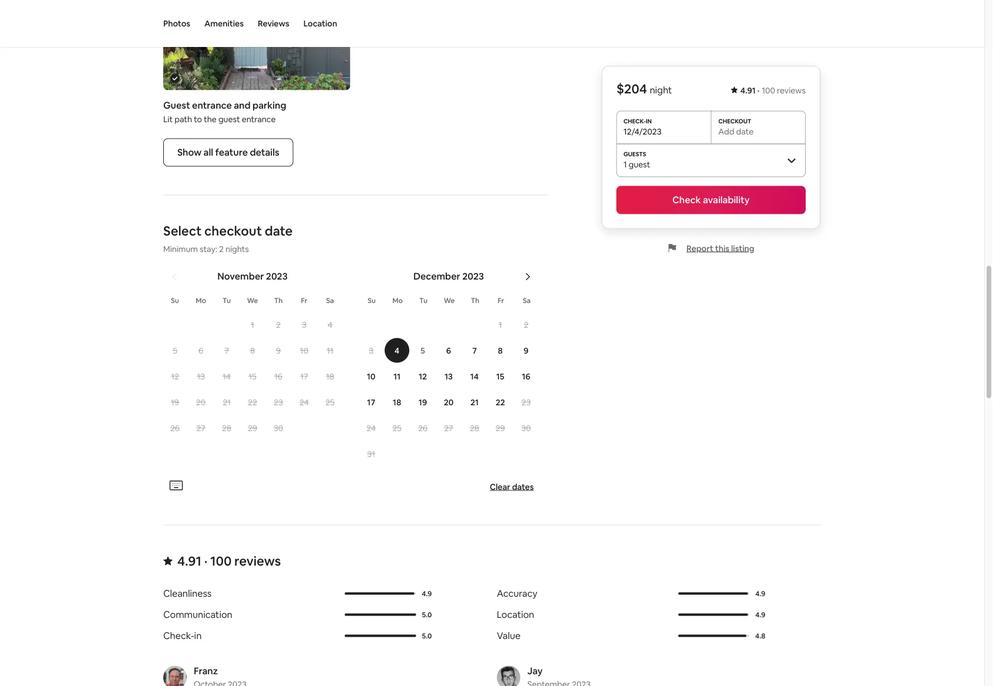 Task type: vqa. For each thing, say whether or not it's contained in the screenshot.
the rightmost New place to stay icon
no



Task type: describe. For each thing, give the bounding box(es) containing it.
communication
[[163, 609, 232, 621]]

1 21 button from the left
[[214, 390, 240, 415]]

1 th from the left
[[274, 296, 283, 305]]

in
[[194, 630, 202, 642]]

2 15 from the left
[[497, 371, 505, 382]]

0 vertical spatial 10 button
[[291, 338, 317, 363]]

1 horizontal spatial 1
[[499, 320, 502, 330]]

and
[[234, 100, 251, 112]]

the
[[204, 114, 217, 125]]

photos button
[[163, 0, 190, 47]]

1 vertical spatial 3 button
[[358, 338, 384, 363]]

add date
[[719, 126, 754, 137]]

1 26 from the left
[[170, 423, 180, 434]]

10 for bottommost 10 "button"
[[367, 371, 376, 382]]

show all feature details
[[177, 147, 279, 159]]

nights
[[226, 244, 249, 254]]

28 for 1st 28 button from left
[[222, 423, 232, 434]]

0 vertical spatial 3
[[302, 320, 307, 330]]

4.9 for location
[[756, 610, 766, 620]]

16 for 1st 16 button from right
[[522, 371, 531, 382]]

9 for 1st 9 button from right
[[524, 345, 529, 356]]

2 21 button from the left
[[462, 390, 488, 415]]

1 horizontal spatial 2
[[276, 320, 281, 330]]

report this listing button
[[668, 243, 755, 254]]

1 we from the left
[[247, 296, 258, 305]]

7 for first 7 button
[[225, 345, 229, 356]]

2 29 button from the left
[[488, 416, 514, 441]]

0 vertical spatial 18 button
[[317, 364, 343, 389]]

clear
[[490, 482, 511, 492]]

1 21 from the left
[[223, 397, 231, 408]]

select checkout date minimum stay: 2 nights
[[163, 223, 293, 254]]

checkout
[[204, 223, 262, 240]]

2 28 button from the left
[[462, 416, 488, 441]]

1 vertical spatial 24 button
[[358, 416, 384, 441]]

1 19 button from the left
[[162, 390, 188, 415]]

2 inside select checkout date minimum stay: 2 nights
[[219, 244, 224, 254]]

1 horizontal spatial location
[[497, 609, 534, 621]]

2 12 button from the left
[[410, 364, 436, 389]]

$204
[[617, 80, 647, 97]]

availability
[[703, 194, 750, 206]]

2 26 button from the left
[[410, 416, 436, 441]]

accuracy
[[497, 588, 538, 600]]

all
[[204, 147, 213, 159]]

this
[[715, 243, 730, 254]]

2 7 button from the left
[[462, 338, 488, 363]]

2 19 button from the left
[[410, 390, 436, 415]]

0 vertical spatial 4
[[328, 320, 333, 330]]

1 29 from the left
[[248, 423, 257, 434]]

1 horizontal spatial entrance
[[242, 114, 276, 125]]

show all feature details button
[[163, 139, 294, 167]]

2 5 button from the left
[[410, 338, 436, 363]]

guest inside guest entrance and parking lit path to the guest entrance
[[218, 114, 240, 125]]

31 button
[[358, 442, 384, 466]]

1 1 button from the left
[[240, 313, 266, 337]]

2 8 button from the left
[[488, 338, 514, 363]]

0 horizontal spatial 4.91
[[177, 553, 202, 570]]

1 8 button from the left
[[240, 338, 266, 363]]

2 14 button from the left
[[462, 364, 488, 389]]

1 13 from the left
[[197, 371, 205, 382]]

1 vertical spatial 4
[[395, 345, 400, 356]]

1 30 button from the left
[[266, 416, 291, 441]]

2 26 from the left
[[418, 423, 428, 434]]

1 horizontal spatial date
[[736, 126, 754, 137]]

december 2023
[[414, 271, 484, 283]]

1 29 button from the left
[[240, 416, 266, 441]]

1 7 button from the left
[[214, 338, 240, 363]]

jay
[[528, 665, 543, 677]]

1 tu from the left
[[223, 296, 231, 305]]

2 6 button from the left
[[436, 338, 462, 363]]

report
[[687, 243, 714, 254]]

0 horizontal spatial entrance
[[192, 100, 232, 112]]

10 for top 10 "button"
[[300, 345, 309, 356]]

2 we from the left
[[444, 296, 455, 305]]

1 horizontal spatial 24
[[367, 423, 376, 434]]

minimum
[[163, 244, 198, 254]]

1 vertical spatial 18 button
[[384, 390, 410, 415]]

2 tu from the left
[[420, 296, 428, 305]]

0 vertical spatial 3 button
[[291, 313, 317, 337]]

2 5 from the left
[[421, 345, 425, 356]]

0 horizontal spatial 100
[[210, 553, 232, 570]]

2 13 from the left
[[445, 371, 453, 382]]

report this listing
[[687, 243, 755, 254]]

1 16 button from the left
[[266, 364, 291, 389]]

november
[[218, 271, 264, 283]]

check-
[[163, 630, 194, 642]]

show
[[177, 147, 202, 159]]

2 fr from the left
[[498, 296, 504, 305]]

1 inside dropdown button
[[624, 159, 627, 170]]

1 vertical spatial 4 button
[[384, 338, 410, 363]]

1 horizontal spatial 3
[[369, 345, 374, 356]]

2 20 button from the left
[[436, 390, 462, 415]]

lit
[[163, 114, 173, 125]]

2 mo from the left
[[393, 296, 403, 305]]

check-in
[[163, 630, 202, 642]]

2 su from the left
[[368, 296, 376, 305]]

guest inside dropdown button
[[629, 159, 651, 170]]

2 th from the left
[[471, 296, 480, 305]]

2023 for november 2023
[[266, 271, 288, 283]]

5.0 for communication
[[422, 610, 432, 620]]

1 mo from the left
[[196, 296, 206, 305]]

check availability button
[[617, 186, 806, 214]]

1 6 from the left
[[199, 345, 203, 356]]

parking
[[253, 100, 286, 112]]

0 horizontal spatial reviews
[[234, 553, 281, 570]]

5.0 for check-in
[[422, 632, 432, 641]]

4.8
[[756, 632, 766, 641]]

december
[[414, 271, 461, 283]]

0 vertical spatial reviews
[[777, 85, 806, 96]]

30 for first the 30 button from the right
[[522, 423, 531, 434]]

19 for second 19 button from the left
[[419, 397, 427, 408]]

8 for 1st the 8 button from right
[[498, 345, 503, 356]]

2 16 button from the left
[[514, 364, 539, 389]]

1 5 from the left
[[173, 345, 177, 356]]

17 for the rightmost "17" button
[[367, 397, 375, 408]]

1 horizontal spatial 25
[[393, 423, 402, 434]]

select
[[163, 223, 202, 240]]

1 guest button
[[617, 144, 806, 177]]

check availability
[[673, 194, 750, 206]]

1 26 button from the left
[[162, 416, 188, 441]]

0 horizontal spatial 11
[[327, 345, 334, 356]]

add
[[719, 126, 735, 137]]

1 horizontal spatial 11 button
[[384, 364, 410, 389]]

november 2023
[[218, 271, 288, 283]]

0 vertical spatial 25
[[326, 397, 335, 408]]

amenities button
[[204, 0, 244, 47]]

12/4/2023
[[624, 126, 662, 137]]

1 vertical spatial 18
[[393, 397, 401, 408]]

0 vertical spatial ·
[[758, 85, 760, 96]]

0 horizontal spatial 24
[[300, 397, 309, 408]]

accessibility features region
[[159, 0, 552, 167]]

details
[[250, 147, 279, 159]]

1 vertical spatial ·
[[204, 553, 208, 570]]

value
[[497, 630, 521, 642]]

1 vertical spatial 25 button
[[384, 416, 410, 441]]

check
[[673, 194, 701, 206]]

20 for 1st 20 button from the left
[[196, 397, 206, 408]]

clear dates
[[490, 482, 534, 492]]

1 vertical spatial 10 button
[[358, 364, 384, 389]]

1 horizontal spatial 4.91
[[741, 85, 756, 96]]

12 for 2nd 12 button from right
[[171, 371, 179, 382]]



Task type: locate. For each thing, give the bounding box(es) containing it.
calendar application
[[149, 258, 942, 477]]

0 horizontal spatial 14 button
[[214, 364, 240, 389]]

0 horizontal spatial 29
[[248, 423, 257, 434]]

12 button
[[162, 364, 188, 389], [410, 364, 436, 389]]

1 fr from the left
[[301, 296, 308, 305]]

path
[[175, 114, 192, 125]]

1 horizontal spatial mo
[[393, 296, 403, 305]]

27 button
[[188, 416, 214, 441], [436, 416, 462, 441]]

location down "accuracy" on the right bottom
[[497, 609, 534, 621]]

feature
[[215, 147, 248, 159]]

2 7 from the left
[[472, 345, 477, 356]]

0 horizontal spatial 18
[[326, 371, 334, 382]]

1 horizontal spatial th
[[471, 296, 480, 305]]

30 for second the 30 button from right
[[274, 423, 283, 434]]

franz
[[194, 665, 218, 677]]

1 horizontal spatial 28 button
[[462, 416, 488, 441]]

0 vertical spatial 4.91 · 100 reviews
[[741, 85, 806, 96]]

2 28 from the left
[[470, 423, 479, 434]]

9 for second 9 button from the right
[[276, 345, 281, 356]]

1 horizontal spatial 18
[[393, 397, 401, 408]]

0 horizontal spatial 1
[[251, 320, 254, 330]]

1 16 from the left
[[274, 371, 283, 382]]

2 12 from the left
[[419, 371, 427, 382]]

5
[[173, 345, 177, 356], [421, 345, 425, 356]]

0 vertical spatial location
[[304, 18, 337, 29]]

0 horizontal spatial 16
[[274, 371, 283, 382]]

0 horizontal spatial 4.91 · 100 reviews
[[177, 553, 281, 570]]

16 for first 16 button from left
[[274, 371, 283, 382]]

0 horizontal spatial 12 button
[[162, 364, 188, 389]]

1 5.0 from the top
[[422, 610, 432, 620]]

1 vertical spatial 11 button
[[384, 364, 410, 389]]

2 30 button from the left
[[514, 416, 539, 441]]

2 22 button from the left
[[488, 390, 514, 415]]

2 20 from the left
[[444, 397, 454, 408]]

0 vertical spatial 10
[[300, 345, 309, 356]]

1 horizontal spatial 21 button
[[462, 390, 488, 415]]

$204 night
[[617, 80, 672, 97]]

1 horizontal spatial 17
[[367, 397, 375, 408]]

photos
[[163, 18, 190, 29]]

2 14 from the left
[[471, 371, 479, 382]]

1 2 button from the left
[[266, 313, 291, 337]]

10
[[300, 345, 309, 356], [367, 371, 376, 382]]

25
[[326, 397, 335, 408], [393, 423, 402, 434]]

0 horizontal spatial 27 button
[[188, 416, 214, 441]]

jay image
[[497, 666, 521, 686], [497, 666, 521, 686]]

0 vertical spatial 18
[[326, 371, 334, 382]]

1 2023 from the left
[[266, 271, 288, 283]]

guest down and
[[218, 114, 240, 125]]

1 22 from the left
[[248, 397, 257, 408]]

entrance
[[192, 100, 232, 112], [242, 114, 276, 125]]

0 horizontal spatial 5 button
[[162, 338, 188, 363]]

dates
[[512, 482, 534, 492]]

1 27 button from the left
[[188, 416, 214, 441]]

1 button
[[240, 313, 266, 337], [488, 313, 514, 337]]

1 12 button from the left
[[162, 364, 188, 389]]

1 vertical spatial reviews
[[234, 553, 281, 570]]

1 vertical spatial 4.91
[[177, 553, 202, 570]]

reviews
[[258, 18, 290, 29]]

1 horizontal spatial 7
[[472, 345, 477, 356]]

clear dates button
[[485, 477, 539, 497]]

1 20 button from the left
[[188, 390, 214, 415]]

5.0 out of 5.0 image
[[345, 614, 416, 616], [345, 614, 416, 616], [345, 635, 416, 637], [345, 635, 416, 637]]

0 horizontal spatial 26
[[170, 423, 180, 434]]

4.91 · 100 reviews up 'cleanliness' in the bottom left of the page
[[177, 553, 281, 570]]

0 horizontal spatial 26 button
[[162, 416, 188, 441]]

28 for 2nd 28 button
[[470, 423, 479, 434]]

1 horizontal spatial 5
[[421, 345, 425, 356]]

0 horizontal spatial 29 button
[[240, 416, 266, 441]]

20 button
[[188, 390, 214, 415], [436, 390, 462, 415]]

cleanliness
[[163, 588, 212, 600]]

2 22 from the left
[[496, 397, 505, 408]]

16
[[274, 371, 283, 382], [522, 371, 531, 382]]

26
[[170, 423, 180, 434], [418, 423, 428, 434]]

2 19 from the left
[[419, 397, 427, 408]]

1 14 button from the left
[[214, 364, 240, 389]]

1 30 from the left
[[274, 423, 283, 434]]

guest
[[163, 100, 190, 112]]

18 button
[[317, 364, 343, 389], [384, 390, 410, 415]]

2 8 from the left
[[498, 345, 503, 356]]

0 horizontal spatial 25 button
[[317, 390, 343, 415]]

25 button
[[317, 390, 343, 415], [384, 416, 410, 441]]

0 horizontal spatial tu
[[223, 296, 231, 305]]

11
[[327, 345, 334, 356], [394, 371, 401, 382]]

17 button
[[291, 364, 317, 389], [358, 390, 384, 415]]

entrance down parking
[[242, 114, 276, 125]]

0 vertical spatial entrance
[[192, 100, 232, 112]]

28 button
[[214, 416, 240, 441], [462, 416, 488, 441]]

31
[[367, 449, 375, 459]]

1 22 button from the left
[[240, 390, 266, 415]]

1 28 from the left
[[222, 423, 232, 434]]

0 horizontal spatial 2
[[219, 244, 224, 254]]

tu down december
[[420, 296, 428, 305]]

15
[[249, 371, 257, 382], [497, 371, 505, 382]]

guest down 12/4/2023
[[629, 159, 651, 170]]

1 sa from the left
[[326, 296, 334, 305]]

1 vertical spatial entrance
[[242, 114, 276, 125]]

location right reviews button
[[304, 18, 337, 29]]

2 29 from the left
[[496, 423, 505, 434]]

1 9 button from the left
[[266, 338, 291, 363]]

0 horizontal spatial 5
[[173, 345, 177, 356]]

0 horizontal spatial 14
[[223, 371, 231, 382]]

16 button
[[266, 364, 291, 389], [514, 364, 539, 389]]

tu down november
[[223, 296, 231, 305]]

date inside select checkout date minimum stay: 2 nights
[[265, 223, 293, 240]]

4 button
[[317, 313, 343, 337], [384, 338, 410, 363]]

1 horizontal spatial 10 button
[[358, 364, 384, 389]]

1 horizontal spatial 3 button
[[358, 338, 384, 363]]

4.9 out of 5.0 image
[[345, 593, 416, 595], [345, 593, 415, 595], [679, 593, 750, 595], [679, 593, 748, 595], [679, 614, 750, 616], [679, 614, 748, 616]]

2023 right november
[[266, 271, 288, 283]]

date right the checkout
[[265, 223, 293, 240]]

4.91 · 100 reviews up add date
[[741, 85, 806, 96]]

lit path to the guest entrance, verified image image
[[163, 0, 351, 90], [163, 0, 351, 90]]

1 28 button from the left
[[214, 416, 240, 441]]

1 vertical spatial 11
[[394, 371, 401, 382]]

0 horizontal spatial 25
[[326, 397, 335, 408]]

1 horizontal spatial sa
[[523, 296, 531, 305]]

1 6 button from the left
[[188, 338, 214, 363]]

0 horizontal spatial 15
[[249, 371, 257, 382]]

0 horizontal spatial 4 button
[[317, 313, 343, 337]]

to
[[194, 114, 202, 125]]

0 horizontal spatial 4
[[328, 320, 333, 330]]

2 9 from the left
[[524, 345, 529, 356]]

1 12 from the left
[[171, 371, 179, 382]]

23 for 1st '23' button from right
[[522, 397, 531, 408]]

100
[[762, 85, 776, 96], [210, 553, 232, 570]]

0 horizontal spatial 21
[[223, 397, 231, 408]]

27 for second 27 button from right
[[196, 423, 205, 434]]

0 horizontal spatial 23 button
[[266, 390, 291, 415]]

9
[[276, 345, 281, 356], [524, 345, 529, 356]]

1 horizontal spatial 20 button
[[436, 390, 462, 415]]

1 13 button from the left
[[188, 364, 214, 389]]

30 button
[[266, 416, 291, 441], [514, 416, 539, 441]]

2 23 button from the left
[[514, 390, 539, 415]]

we
[[247, 296, 258, 305], [444, 296, 455, 305]]

1 horizontal spatial 27 button
[[436, 416, 462, 441]]

su
[[171, 296, 179, 305], [368, 296, 376, 305]]

1 horizontal spatial 16 button
[[514, 364, 539, 389]]

guest entrance and parking lit path to the guest entrance
[[163, 100, 286, 125]]

4.8 out of 5.0 image
[[679, 635, 750, 637], [679, 635, 747, 637]]

4.91 up 'cleanliness' in the bottom left of the page
[[177, 553, 202, 570]]

8 for 2nd the 8 button from right
[[250, 345, 255, 356]]

1 15 from the left
[[249, 371, 257, 382]]

3
[[302, 320, 307, 330], [369, 345, 374, 356]]

27
[[196, 423, 205, 434], [444, 423, 453, 434]]

5 button
[[162, 338, 188, 363], [410, 338, 436, 363]]

1 27 from the left
[[196, 423, 205, 434]]

1 23 from the left
[[274, 397, 283, 408]]

4.91 up add date
[[741, 85, 756, 96]]

19 for second 19 button from the right
[[171, 397, 179, 408]]

1 20 from the left
[[196, 397, 206, 408]]

0 horizontal spatial 23
[[274, 397, 283, 408]]

1 horizontal spatial 6 button
[[436, 338, 462, 363]]

18
[[326, 371, 334, 382], [393, 397, 401, 408]]

13 button
[[188, 364, 214, 389], [436, 364, 462, 389]]

9 button
[[266, 338, 291, 363], [514, 338, 539, 363]]

13
[[197, 371, 205, 382], [445, 371, 453, 382]]

1 9 from the left
[[276, 345, 281, 356]]

27 for 1st 27 button from the right
[[444, 423, 453, 434]]

1 7 from the left
[[225, 345, 229, 356]]

entrance up the
[[192, 100, 232, 112]]

23
[[274, 397, 283, 408], [522, 397, 531, 408]]

1 su from the left
[[171, 296, 179, 305]]

2 23 from the left
[[522, 397, 531, 408]]

1 horizontal spatial 9 button
[[514, 338, 539, 363]]

0 horizontal spatial 24 button
[[291, 390, 317, 415]]

2 16 from the left
[[522, 371, 531, 382]]

0 horizontal spatial 7 button
[[214, 338, 240, 363]]

4.91
[[741, 85, 756, 96], [177, 553, 202, 570]]

24 button
[[291, 390, 317, 415], [358, 416, 384, 441]]

0 vertical spatial 4 button
[[317, 313, 343, 337]]

26 button
[[162, 416, 188, 441], [410, 416, 436, 441]]

1 horizontal spatial 29
[[496, 423, 505, 434]]

4.9 for accuracy
[[756, 589, 766, 598]]

th
[[274, 296, 283, 305], [471, 296, 480, 305]]

30
[[274, 423, 283, 434], [522, 423, 531, 434]]

4.9 for cleanliness
[[422, 589, 432, 598]]

7 for first 7 button from the right
[[472, 345, 477, 356]]

2 21 from the left
[[471, 397, 479, 408]]

·
[[758, 85, 760, 96], [204, 553, 208, 570]]

2 horizontal spatial 1
[[624, 159, 627, 170]]

0 vertical spatial 24
[[300, 397, 309, 408]]

1 guest
[[624, 159, 651, 170]]

0 vertical spatial 17 button
[[291, 364, 317, 389]]

fr
[[301, 296, 308, 305], [498, 296, 504, 305]]

th down the november 2023
[[274, 296, 283, 305]]

1 15 button from the left
[[240, 364, 266, 389]]

1 horizontal spatial 30
[[522, 423, 531, 434]]

2 1 button from the left
[[488, 313, 514, 337]]

2 30 from the left
[[522, 423, 531, 434]]

1 horizontal spatial 4
[[395, 345, 400, 356]]

7
[[225, 345, 229, 356], [472, 345, 477, 356]]

0 vertical spatial 100
[[762, 85, 776, 96]]

2 15 button from the left
[[488, 364, 514, 389]]

date right add
[[736, 126, 754, 137]]

1 23 button from the left
[[266, 390, 291, 415]]

2 2 button from the left
[[514, 313, 539, 337]]

th down december 2023
[[471, 296, 480, 305]]

2023 for december 2023
[[463, 271, 484, 283]]

we down the november 2023
[[247, 296, 258, 305]]

1 vertical spatial 5.0
[[422, 632, 432, 641]]

20 for 1st 20 button from the right
[[444, 397, 454, 408]]

1 vertical spatial guest
[[629, 159, 651, 170]]

23 button
[[266, 390, 291, 415], [514, 390, 539, 415]]

0 horizontal spatial 8 button
[[240, 338, 266, 363]]

2 6 from the left
[[446, 345, 451, 356]]

1 8 from the left
[[250, 345, 255, 356]]

1 horizontal spatial 14 button
[[462, 364, 488, 389]]

1 horizontal spatial we
[[444, 296, 455, 305]]

1 horizontal spatial 19 button
[[410, 390, 436, 415]]

2 27 from the left
[[444, 423, 453, 434]]

1 horizontal spatial 8
[[498, 345, 503, 356]]

1 14 from the left
[[223, 371, 231, 382]]

amenities
[[204, 18, 244, 29]]

1 horizontal spatial 6
[[446, 345, 451, 356]]

8
[[250, 345, 255, 356], [498, 345, 503, 356]]

tu
[[223, 296, 231, 305], [420, 296, 428, 305]]

24
[[300, 397, 309, 408], [367, 423, 376, 434]]

location button
[[304, 0, 337, 47]]

2 5.0 from the top
[[422, 632, 432, 641]]

29 button
[[240, 416, 266, 441], [488, 416, 514, 441]]

2 button
[[266, 313, 291, 337], [514, 313, 539, 337]]

franz image
[[163, 666, 187, 686], [163, 666, 187, 686]]

23 for 2nd '23' button from right
[[274, 397, 283, 408]]

list
[[159, 665, 826, 686]]

2 sa from the left
[[523, 296, 531, 305]]

reviews button
[[258, 0, 290, 47]]

0 horizontal spatial 3 button
[[291, 313, 317, 337]]

0 horizontal spatial 18 button
[[317, 364, 343, 389]]

2023
[[266, 271, 288, 283], [463, 271, 484, 283]]

we down december 2023
[[444, 296, 455, 305]]

0 horizontal spatial 17
[[300, 371, 308, 382]]

17 for the leftmost "17" button
[[300, 371, 308, 382]]

night
[[650, 84, 672, 96]]

0 horizontal spatial 30
[[274, 423, 283, 434]]

0 vertical spatial 24 button
[[291, 390, 317, 415]]

1 horizontal spatial 22 button
[[488, 390, 514, 415]]

4
[[328, 320, 333, 330], [395, 345, 400, 356]]

0 horizontal spatial 9 button
[[266, 338, 291, 363]]

1 5 button from the left
[[162, 338, 188, 363]]

0 horizontal spatial 20
[[196, 397, 206, 408]]

21
[[223, 397, 231, 408], [471, 397, 479, 408]]

8 button
[[240, 338, 266, 363], [488, 338, 514, 363]]

listing
[[731, 243, 755, 254]]

0 horizontal spatial 13
[[197, 371, 205, 382]]

0 horizontal spatial 22
[[248, 397, 257, 408]]

1 19 from the left
[[171, 397, 179, 408]]

1 horizontal spatial 11
[[394, 371, 401, 382]]

1 horizontal spatial 100
[[762, 85, 776, 96]]

1 horizontal spatial 2023
[[463, 271, 484, 283]]

17
[[300, 371, 308, 382], [367, 397, 375, 408]]

22 button
[[240, 390, 266, 415], [488, 390, 514, 415]]

2023 right december
[[463, 271, 484, 283]]

12 for first 12 button from the right
[[419, 371, 427, 382]]

0 horizontal spatial 11 button
[[317, 338, 343, 363]]

2 horizontal spatial 2
[[524, 320, 529, 330]]

2 2023 from the left
[[463, 271, 484, 283]]

2 13 button from the left
[[436, 364, 462, 389]]

1 horizontal spatial 17 button
[[358, 390, 384, 415]]

location
[[304, 18, 337, 29], [497, 609, 534, 621]]

stay:
[[200, 244, 217, 254]]

0 horizontal spatial 17 button
[[291, 364, 317, 389]]

2 9 button from the left
[[514, 338, 539, 363]]

2 27 button from the left
[[436, 416, 462, 441]]

0 horizontal spatial 13 button
[[188, 364, 214, 389]]

0 vertical spatial 25 button
[[317, 390, 343, 415]]

list containing franz
[[159, 665, 826, 686]]

0 vertical spatial guest
[[218, 114, 240, 125]]



